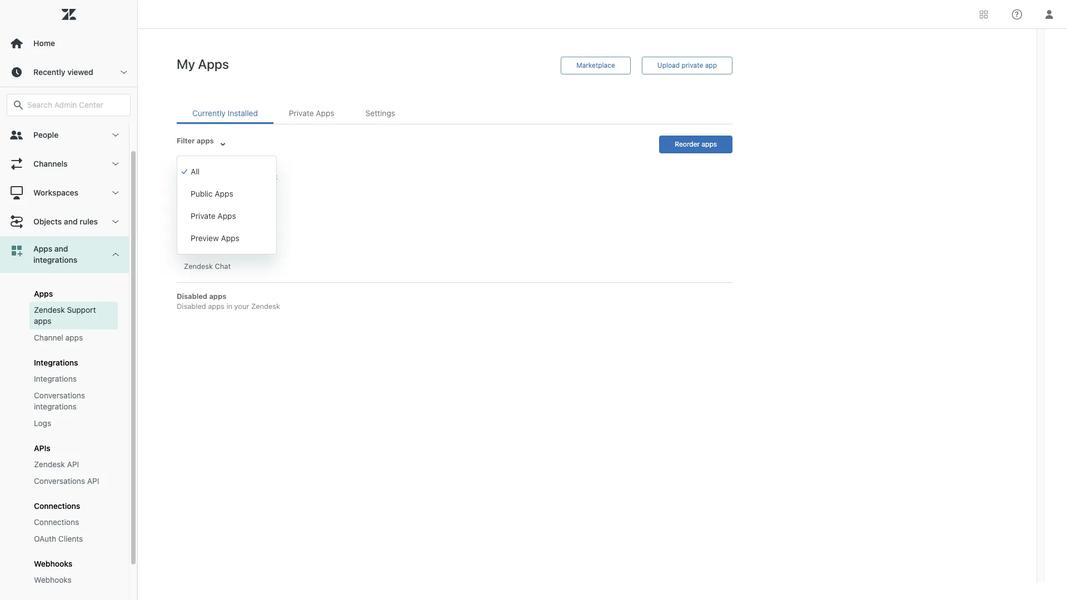 Task type: describe. For each thing, give the bounding box(es) containing it.
2 integrations element from the top
[[34, 374, 77, 385]]

integrations for second integrations element from the bottom of the apps and integrations group on the left of page
[[34, 358, 78, 368]]

zendesk for zendesk support apps
[[34, 305, 65, 315]]

webhooks element inside webhooks link
[[34, 575, 72, 586]]

oauth clients
[[34, 535, 83, 544]]

help image
[[1013, 9, 1023, 19]]

Search Admin Center field
[[27, 100, 123, 110]]

zendesk products image
[[981, 10, 988, 18]]

people
[[33, 130, 59, 140]]

zendesk api element
[[34, 459, 79, 471]]

and for objects
[[64, 217, 78, 226]]

tree inside primary element
[[0, 121, 137, 601]]

1 webhooks element from the top
[[34, 560, 72, 569]]

recently viewed
[[33, 67, 93, 77]]

channel apps element
[[34, 333, 83, 344]]

api for conversations api
[[87, 477, 99, 486]]

channel apps
[[34, 333, 83, 343]]

integrations inside dropdown button
[[33, 255, 77, 265]]

apps and integrations group
[[0, 273, 129, 601]]

connections for second connections element from the top
[[34, 518, 79, 527]]

conversations api link
[[29, 473, 118, 490]]

home
[[33, 38, 55, 48]]

oauth
[[34, 535, 56, 544]]

2 webhooks from the top
[[34, 576, 72, 585]]

viewed
[[67, 67, 93, 77]]

conversations for integrations
[[34, 391, 85, 400]]

user menu image
[[1043, 7, 1057, 21]]

1 connections element from the top
[[34, 502, 80, 511]]

integrations link
[[29, 371, 118, 388]]

channels button
[[0, 150, 129, 179]]

oauth clients element
[[34, 534, 83, 545]]

logs link
[[29, 416, 118, 432]]

conversations for api
[[34, 477, 85, 486]]

objects and rules button
[[0, 207, 129, 236]]

conversations integrations
[[34, 391, 85, 412]]

oauth clients link
[[29, 531, 118, 548]]

channel
[[34, 333, 63, 343]]

zendesk support apps
[[34, 305, 96, 326]]

recently viewed button
[[0, 58, 137, 87]]

zendesk support apps link
[[29, 302, 118, 330]]

apps element
[[34, 289, 53, 299]]

zendesk api
[[34, 460, 79, 469]]

connections for first connections element from the top of the apps and integrations group on the left of page
[[34, 502, 80, 511]]

apis element
[[34, 444, 50, 453]]

clients
[[58, 535, 83, 544]]

apps and integrations
[[33, 244, 77, 265]]

1 webhooks from the top
[[34, 560, 72, 569]]

apps inside zendesk support apps
[[34, 316, 51, 326]]

webhooks link
[[29, 572, 118, 589]]

support
[[67, 305, 96, 315]]

integrations inside conversations integrations
[[34, 402, 77, 412]]

1 integrations element from the top
[[34, 358, 78, 368]]

2 connections element from the top
[[34, 517, 79, 528]]



Task type: vqa. For each thing, say whether or not it's contained in the screenshot.
OAuth
yes



Task type: locate. For each thing, give the bounding box(es) containing it.
0 vertical spatial conversations
[[34, 391, 85, 400]]

webhooks
[[34, 560, 72, 569], [34, 576, 72, 585]]

integrations up conversations integrations
[[34, 374, 77, 384]]

1 vertical spatial zendesk
[[34, 460, 65, 469]]

conversations
[[34, 391, 85, 400], [34, 477, 85, 486]]

apps for apps and integrations
[[33, 244, 52, 254]]

integrations element
[[34, 358, 78, 368], [34, 374, 77, 385]]

integrations
[[33, 255, 77, 265], [34, 402, 77, 412]]

conversations down integrations link
[[34, 391, 85, 400]]

logs element
[[34, 418, 51, 429]]

integrations up integrations link
[[34, 358, 78, 368]]

connections element up connections link
[[34, 502, 80, 511]]

0 vertical spatial zendesk
[[34, 305, 65, 315]]

apps and integrations button
[[0, 236, 129, 273]]

apps down objects
[[33, 244, 52, 254]]

connections inside connections link
[[34, 518, 79, 527]]

and inside apps and integrations
[[54, 244, 68, 254]]

0 vertical spatial and
[[64, 217, 78, 226]]

1 vertical spatial connections
[[34, 518, 79, 527]]

1 vertical spatial integrations
[[34, 402, 77, 412]]

integrations element up conversations integrations
[[34, 374, 77, 385]]

home button
[[0, 29, 137, 58]]

connections
[[34, 502, 80, 511], [34, 518, 79, 527]]

tree item inside tree
[[0, 236, 129, 601]]

1 connections from the top
[[34, 502, 80, 511]]

zendesk down apis
[[34, 460, 65, 469]]

apis
[[34, 444, 50, 453]]

api
[[67, 460, 79, 469], [87, 477, 99, 486]]

channel apps link
[[29, 330, 118, 347]]

1 vertical spatial connections element
[[34, 517, 79, 528]]

zendesk support apps element
[[34, 305, 113, 327]]

2 zendesk from the top
[[34, 460, 65, 469]]

0 vertical spatial webhooks
[[34, 560, 72, 569]]

workspaces button
[[0, 179, 129, 207]]

apps
[[33, 244, 52, 254], [34, 289, 53, 299]]

0 vertical spatial integrations
[[34, 358, 78, 368]]

and down objects and rules dropdown button at left top
[[54, 244, 68, 254]]

and left rules
[[64, 217, 78, 226]]

apps
[[34, 316, 51, 326], [65, 333, 83, 343]]

1 conversations from the top
[[34, 391, 85, 400]]

and for apps
[[54, 244, 68, 254]]

apps inside apps and integrations
[[33, 244, 52, 254]]

zendesk for zendesk api
[[34, 460, 65, 469]]

integrations
[[34, 358, 78, 368], [34, 374, 77, 384]]

conversations integrations element
[[34, 390, 113, 413]]

conversations api element
[[34, 476, 99, 487]]

2 webhooks element from the top
[[34, 575, 72, 586]]

1 vertical spatial integrations
[[34, 374, 77, 384]]

channels
[[33, 159, 68, 169]]

0 horizontal spatial apps
[[34, 316, 51, 326]]

1 vertical spatial webhooks
[[34, 576, 72, 585]]

2 integrations from the top
[[34, 374, 77, 384]]

api for zendesk api
[[67, 460, 79, 469]]

integrations element up integrations link
[[34, 358, 78, 368]]

integrations up apps element
[[33, 255, 77, 265]]

0 vertical spatial connections element
[[34, 502, 80, 511]]

tree
[[0, 121, 137, 601]]

connections element
[[34, 502, 80, 511], [34, 517, 79, 528]]

0 vertical spatial apps
[[34, 316, 51, 326]]

1 vertical spatial webhooks element
[[34, 575, 72, 586]]

conversations integrations link
[[29, 388, 118, 416]]

1 horizontal spatial apps
[[65, 333, 83, 343]]

tree item containing apps and integrations
[[0, 236, 129, 601]]

zendesk
[[34, 305, 65, 315], [34, 460, 65, 469]]

workspaces
[[33, 188, 78, 197]]

zendesk down apps element
[[34, 305, 65, 315]]

zendesk inside zendesk support apps
[[34, 305, 65, 315]]

connections link
[[29, 515, 118, 531]]

1 zendesk from the top
[[34, 305, 65, 315]]

0 vertical spatial integrations
[[33, 255, 77, 265]]

apps down zendesk support apps link in the left of the page
[[65, 333, 83, 343]]

logs
[[34, 419, 51, 428]]

2 connections from the top
[[34, 518, 79, 527]]

apps for apps element
[[34, 289, 53, 299]]

api down the zendesk api link
[[87, 477, 99, 486]]

0 horizontal spatial api
[[67, 460, 79, 469]]

apps inside apps and integrations group
[[34, 289, 53, 299]]

and inside dropdown button
[[64, 217, 78, 226]]

conversations down zendesk api element
[[34, 477, 85, 486]]

people button
[[0, 121, 129, 150]]

objects
[[33, 217, 62, 226]]

tree item
[[0, 236, 129, 601]]

1 horizontal spatial api
[[87, 477, 99, 486]]

1 vertical spatial apps
[[65, 333, 83, 343]]

and
[[64, 217, 78, 226], [54, 244, 68, 254]]

rules
[[80, 217, 98, 226]]

webhooks element
[[34, 560, 72, 569], [34, 575, 72, 586]]

apps up channel
[[34, 316, 51, 326]]

0 vertical spatial api
[[67, 460, 79, 469]]

zendesk api link
[[29, 457, 118, 473]]

conversations api
[[34, 477, 99, 486]]

api up conversations api link
[[67, 460, 79, 469]]

primary element
[[0, 0, 138, 601]]

tree containing people
[[0, 121, 137, 601]]

0 vertical spatial integrations element
[[34, 358, 78, 368]]

0 vertical spatial connections
[[34, 502, 80, 511]]

connections element up oauth clients
[[34, 517, 79, 528]]

none search field inside primary element
[[1, 94, 136, 116]]

1 vertical spatial integrations element
[[34, 374, 77, 385]]

1 integrations from the top
[[34, 358, 78, 368]]

None search field
[[1, 94, 136, 116]]

1 vertical spatial api
[[87, 477, 99, 486]]

1 vertical spatial apps
[[34, 289, 53, 299]]

0 vertical spatial apps
[[33, 244, 52, 254]]

integrations up logs
[[34, 402, 77, 412]]

0 vertical spatial webhooks element
[[34, 560, 72, 569]]

recently
[[33, 67, 65, 77]]

objects and rules
[[33, 217, 98, 226]]

apps up zendesk support apps
[[34, 289, 53, 299]]

1 vertical spatial and
[[54, 244, 68, 254]]

1 vertical spatial conversations
[[34, 477, 85, 486]]

integrations for 1st integrations element from the bottom of the apps and integrations group on the left of page
[[34, 374, 77, 384]]

connections up connections link
[[34, 502, 80, 511]]

connections up oauth clients
[[34, 518, 79, 527]]

2 conversations from the top
[[34, 477, 85, 486]]



